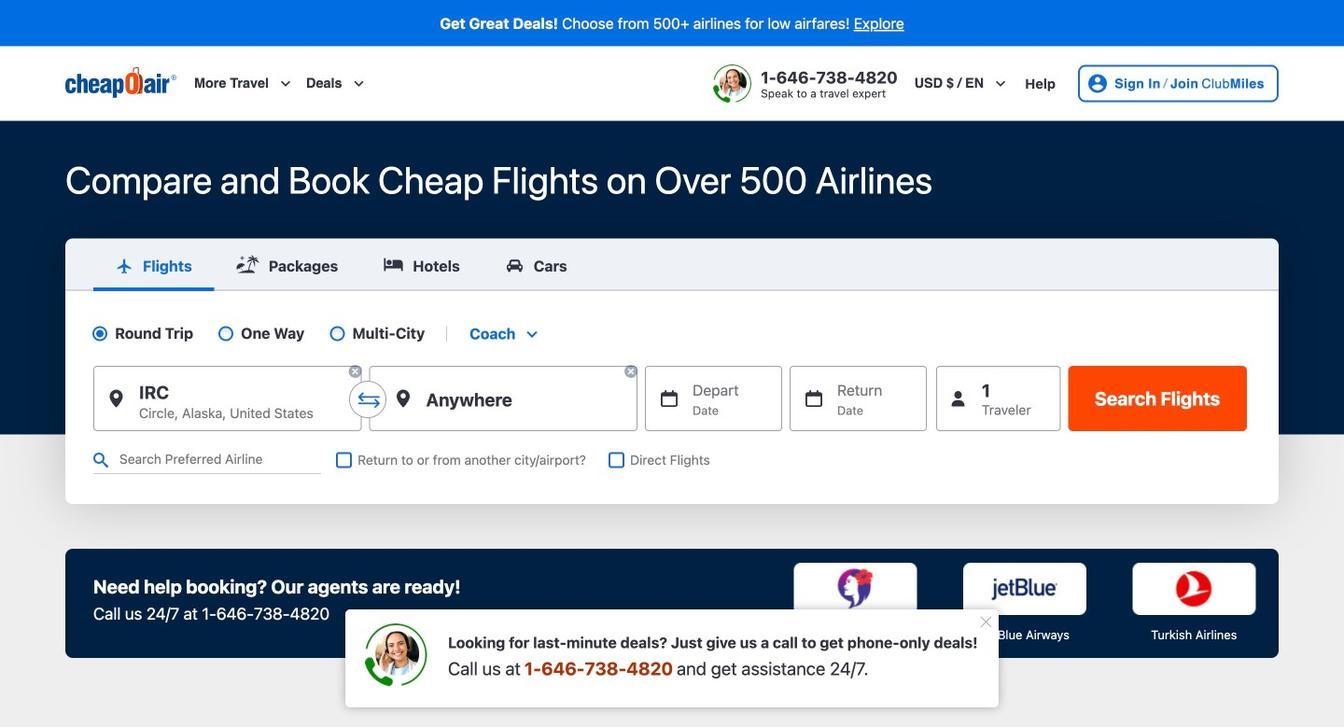 Task type: locate. For each thing, give the bounding box(es) containing it.
None button
[[1068, 366, 1247, 431]]

clear field image
[[348, 364, 363, 379], [624, 364, 639, 379]]

form
[[65, 239, 1279, 504]]

call us at1-646-738-4820 image
[[364, 624, 427, 687]]

1 horizontal spatial clear field image
[[624, 364, 639, 379]]

None field
[[462, 324, 543, 343]]

0 horizontal spatial clear field image
[[348, 364, 363, 379]]

hawaiian airlines image
[[794, 563, 917, 615]]

search widget tabs tab list
[[65, 239, 1279, 291]]

None search field
[[0, 121, 1344, 727]]



Task type: describe. For each thing, give the bounding box(es) containing it.
Search Preferred Airline text field
[[93, 446, 321, 474]]

jetblue airways image
[[963, 563, 1086, 615]]

speak to a travel expert image
[[713, 64, 752, 103]]

2 clear field image from the left
[[624, 364, 639, 379]]

cookie consent banner dialog
[[0, 641, 1344, 727]]

1 clear field image from the left
[[348, 364, 363, 379]]

turkish airlines image
[[1133, 563, 1256, 615]]

search image
[[93, 453, 108, 468]]



Task type: vqa. For each thing, say whether or not it's contained in the screenshot.
spirit airlines Image related to Spirit Airlines Non stop, travel time 6h 21m "element"
no



